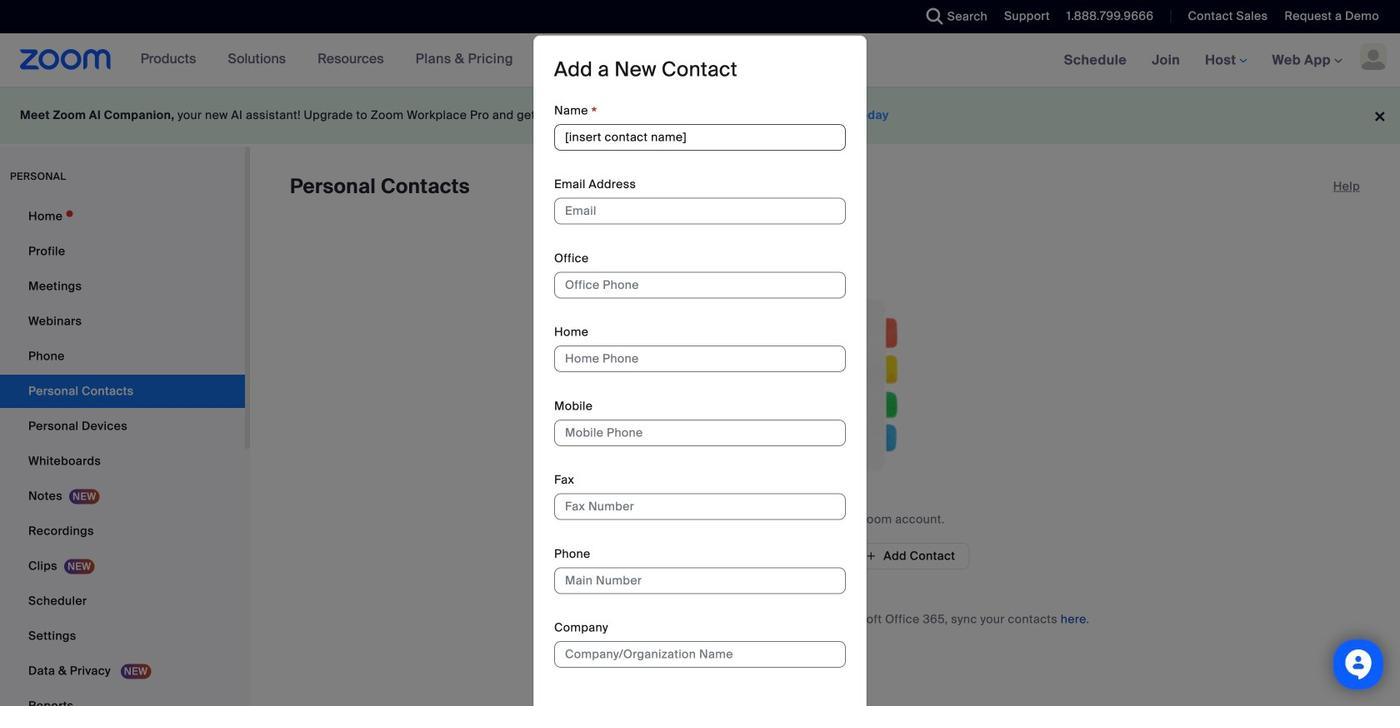 Task type: locate. For each thing, give the bounding box(es) containing it.
footer
[[0, 87, 1400, 144]]

First and Last Name text field
[[554, 124, 846, 151]]

Email text field
[[554, 198, 846, 225]]

meetings navigation
[[1052, 33, 1400, 88]]

Mobile Phone text field
[[554, 420, 846, 447]]

Office Phone text field
[[554, 272, 846, 299]]

add image
[[866, 549, 877, 564]]

banner
[[0, 33, 1400, 88]]

Main Number text field
[[554, 568, 846, 595]]

dialog
[[533, 35, 867, 707]]



Task type: vqa. For each thing, say whether or not it's contained in the screenshot.
the "Office Phone" text field
yes



Task type: describe. For each thing, give the bounding box(es) containing it.
product information navigation
[[128, 33, 526, 87]]

Fax Number text field
[[554, 494, 846, 521]]

Company/Organization Name text field
[[554, 642, 846, 669]]

personal menu menu
[[0, 200, 245, 707]]

Home Phone text field
[[554, 346, 846, 373]]



